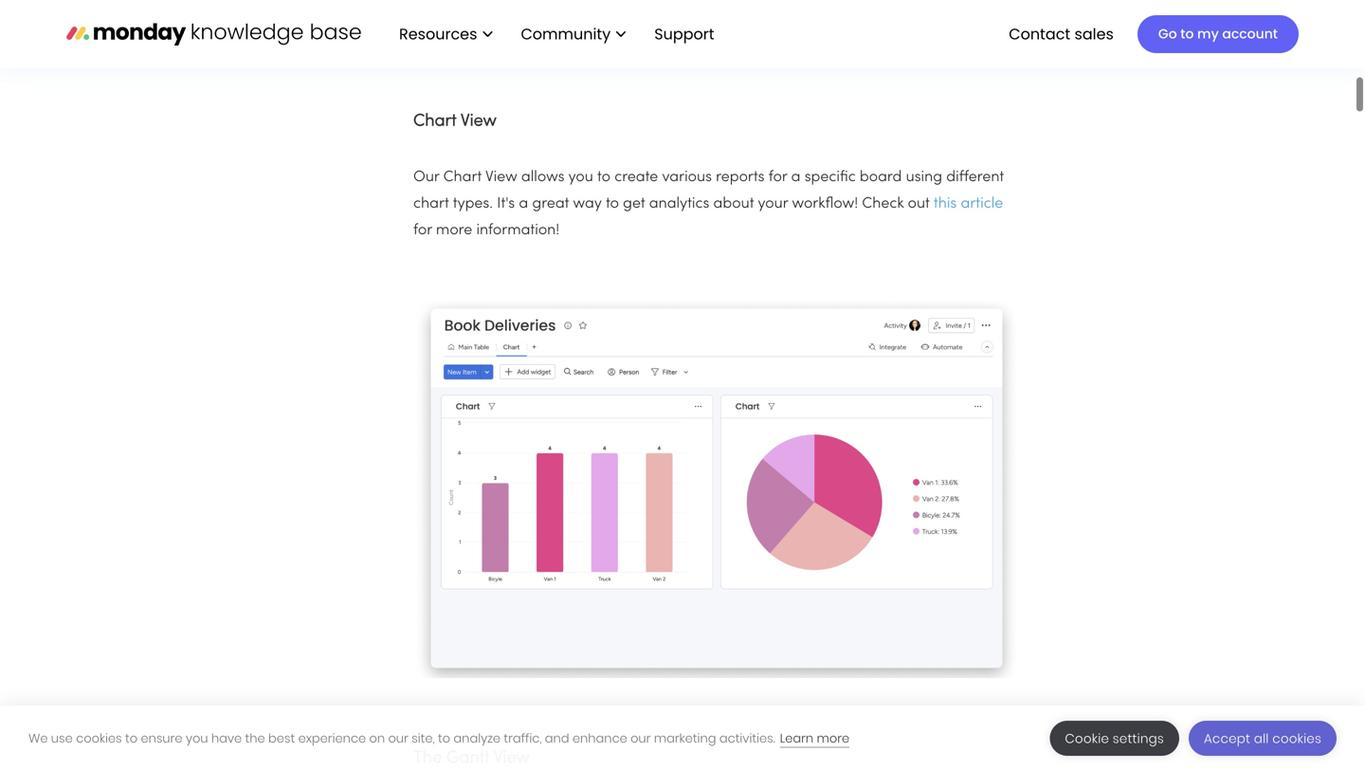 Task type: describe. For each thing, give the bounding box(es) containing it.
all
[[1255, 730, 1270, 747]]

community
[[521, 23, 611, 44]]

your
[[758, 197, 788, 211]]

go
[[1159, 25, 1178, 43]]

you're
[[522, 0, 569, 9]]

analyze
[[454, 730, 501, 747]]

allows
[[522, 170, 565, 184]]

we use cookies to ensure you have the best experience on our site, to analyze traffic, and enhance our marketing activities. learn more
[[28, 730, 850, 747]]

1 horizontal spatial more
[[817, 730, 850, 747]]

go to my account link
[[1138, 15, 1299, 53]]

for inside our chart view allows you to create various reports for a specific board using different chart types. it's a great way to get analytics about your workflow! check out
[[769, 170, 788, 184]]

board
[[860, 170, 902, 184]]

specific
[[805, 170, 856, 184]]

visualize
[[653, 0, 719, 9]]

our inside "if you're looking to visualize data from multiple boards in one place, we recommend checking out our"
[[755, 20, 781, 36]]

different
[[947, 170, 1004, 184]]

this article link
[[934, 197, 1004, 211]]

sales
[[1075, 23, 1114, 44]]

marketing
[[654, 730, 717, 747]]

site,
[[412, 730, 435, 747]]

account
[[1223, 25, 1279, 43]]

ensure
[[141, 730, 183, 747]]

check
[[863, 197, 904, 211]]

this article
[[934, 197, 1004, 211]]

the gantt view
[[414, 750, 530, 766]]

the
[[245, 730, 265, 747]]

contact sales
[[1009, 23, 1114, 44]]

image image
[[414, 301, 1021, 678]]

traffic,
[[504, 730, 542, 747]]

great
[[532, 197, 569, 211]]

our chart view allows you to create various reports for a specific board using different chart types. it's a great way to get analytics about your workflow! check out
[[414, 170, 1004, 211]]

way
[[573, 197, 602, 211]]

accept
[[1205, 730, 1251, 747]]

view for chart
[[486, 170, 518, 184]]

chart view
[[414, 113, 497, 129]]

1 vertical spatial a
[[519, 197, 528, 211]]

learn
[[780, 730, 814, 747]]

create
[[615, 170, 658, 184]]

we
[[527, 20, 550, 36]]

information!
[[477, 223, 560, 238]]

to inside "if you're looking to visualize data from multiple boards in one place, we recommend checking out our"
[[634, 0, 649, 9]]

data
[[723, 0, 760, 9]]

my
[[1198, 25, 1220, 43]]

workflow!
[[792, 197, 859, 211]]

0 vertical spatial view
[[461, 113, 497, 129]]

using
[[906, 170, 943, 184]]

we
[[28, 730, 48, 747]]

various
[[662, 170, 712, 184]]

to left "get"
[[606, 197, 619, 211]]

multiple
[[805, 0, 867, 9]]

0 horizontal spatial more
[[436, 223, 473, 238]]

one
[[949, 0, 978, 9]]

contact
[[1009, 23, 1071, 44]]

go to my account
[[1159, 25, 1279, 43]]

learn more link
[[780, 730, 850, 748]]

from
[[764, 0, 801, 9]]

to up way
[[598, 170, 611, 184]]



Task type: vqa. For each thing, say whether or not it's contained in the screenshot.
'There'
no



Task type: locate. For each thing, give the bounding box(es) containing it.
1 cookies from the left
[[76, 730, 122, 747]]

chart inside our chart view allows you to create various reports for a specific board using different chart types. it's a great way to get analytics about your workflow! check out
[[444, 170, 482, 184]]

out
[[726, 20, 751, 36], [908, 197, 930, 211]]

0 vertical spatial more
[[436, 223, 473, 238]]

to
[[634, 0, 649, 9], [1181, 25, 1195, 43], [598, 170, 611, 184], [606, 197, 619, 211], [125, 730, 138, 747], [438, 730, 451, 747]]

0 horizontal spatial out
[[726, 20, 751, 36]]

cookie
[[1066, 730, 1110, 747]]

more down types.
[[436, 223, 473, 238]]

resources link
[[390, 18, 502, 50]]

1 vertical spatial out
[[908, 197, 930, 211]]

2 vertical spatial view
[[494, 750, 530, 766]]

to right looking
[[634, 0, 649, 9]]

2 horizontal spatial our
[[755, 20, 781, 36]]

analytics
[[649, 197, 710, 211]]

out left this
[[908, 197, 930, 211]]

0 horizontal spatial for
[[414, 223, 432, 238]]

cookies right all
[[1273, 730, 1322, 747]]

and
[[545, 730, 570, 747]]

2 cookies from the left
[[1273, 730, 1322, 747]]

1 vertical spatial you
[[186, 730, 208, 747]]

on
[[369, 730, 385, 747]]

contact sales link
[[1000, 18, 1124, 50]]

cookies right use
[[76, 730, 122, 747]]

accept all cookies button
[[1189, 721, 1337, 756]]

0 horizontal spatial a
[[519, 197, 528, 211]]

types.
[[453, 197, 493, 211]]

1 vertical spatial for
[[414, 223, 432, 238]]

you
[[569, 170, 594, 184], [186, 730, 208, 747]]

view for gantt
[[494, 750, 530, 766]]

to left ensure
[[125, 730, 138, 747]]

activities.
[[720, 730, 776, 747]]

a right it's
[[519, 197, 528, 211]]

you inside our chart view allows you to create various reports for a specific board using different chart types. it's a great way to get analytics about your workflow! check out
[[569, 170, 594, 184]]

reports
[[716, 170, 765, 184]]

if
[[508, 0, 518, 9]]

0 vertical spatial a
[[792, 170, 801, 184]]

to right go
[[1181, 25, 1195, 43]]

for
[[769, 170, 788, 184], [414, 223, 432, 238]]

1 horizontal spatial our
[[631, 730, 651, 747]]

for down the chart
[[414, 223, 432, 238]]

experience
[[298, 730, 366, 747]]

use
[[51, 730, 73, 747]]

it's
[[497, 197, 515, 211]]

view up types.
[[461, 113, 497, 129]]

0 vertical spatial you
[[569, 170, 594, 184]]

get
[[623, 197, 645, 211]]

a left specific
[[792, 170, 801, 184]]

cookies inside button
[[1273, 730, 1322, 747]]

out inside our chart view allows you to create various reports for a specific board using different chart types. it's a great way to get analytics about your workflow! check out
[[908, 197, 930, 211]]

for more information!
[[414, 223, 560, 238]]

resources
[[399, 23, 477, 44]]

article
[[961, 197, 1004, 211]]

have
[[211, 730, 242, 747]]

the
[[414, 750, 442, 766]]

1 horizontal spatial a
[[792, 170, 801, 184]]

checking
[[653, 20, 721, 36]]

this
[[934, 197, 957, 211]]

a
[[792, 170, 801, 184], [519, 197, 528, 211]]

1 horizontal spatial for
[[769, 170, 788, 184]]

1 horizontal spatial you
[[569, 170, 594, 184]]

our
[[755, 20, 781, 36], [388, 730, 409, 747], [631, 730, 651, 747]]

more right learn on the right bottom of the page
[[817, 730, 850, 747]]

chart
[[414, 113, 457, 129], [444, 170, 482, 184]]

dialog
[[0, 706, 1366, 771]]

to inside main element
[[1181, 25, 1195, 43]]

out down data
[[726, 20, 751, 36]]

view down traffic,
[[494, 750, 530, 766]]

0 vertical spatial chart
[[414, 113, 457, 129]]

view inside our chart view allows you to create various reports for a specific board using different chart types. it's a great way to get analytics about your workflow! check out
[[486, 170, 518, 184]]

if you're looking to visualize data from multiple boards in one place, we recommend checking out our
[[476, 0, 978, 36]]

our right on
[[388, 730, 409, 747]]

0 vertical spatial for
[[769, 170, 788, 184]]

our right enhance
[[631, 730, 651, 747]]

support
[[655, 23, 715, 44]]

you up way
[[569, 170, 594, 184]]

our
[[414, 170, 440, 184]]

cookies for all
[[1273, 730, 1322, 747]]

main element
[[380, 0, 1299, 68]]

view up it's
[[486, 170, 518, 184]]

out inside "if you're looking to visualize data from multiple boards in one place, we recommend checking out our"
[[726, 20, 751, 36]]

list
[[380, 0, 730, 68]]

accept all cookies
[[1205, 730, 1322, 747]]

recommend
[[554, 20, 649, 36]]

boards
[[871, 0, 926, 9]]

0 horizontal spatial cookies
[[76, 730, 122, 747]]

cookie settings button
[[1050, 721, 1180, 756]]

to right site,
[[438, 730, 451, 747]]

our down from
[[755, 20, 781, 36]]

list containing resources
[[380, 0, 730, 68]]

1 vertical spatial more
[[817, 730, 850, 747]]

chart up our
[[414, 113, 457, 129]]

settings
[[1113, 730, 1165, 747]]

0 horizontal spatial you
[[186, 730, 208, 747]]

1 horizontal spatial out
[[908, 197, 930, 211]]

you left have
[[186, 730, 208, 747]]

cookie settings
[[1066, 730, 1165, 747]]

place,
[[476, 20, 522, 36]]

looking
[[574, 0, 630, 9]]

cookies
[[76, 730, 122, 747], [1273, 730, 1322, 747]]

more
[[436, 223, 473, 238], [817, 730, 850, 747]]

1 vertical spatial view
[[486, 170, 518, 184]]

1 vertical spatial chart
[[444, 170, 482, 184]]

enhance
[[573, 730, 628, 747]]

monday.com logo image
[[66, 14, 361, 54]]

about
[[714, 197, 754, 211]]

in
[[931, 0, 944, 9]]

0 vertical spatial out
[[726, 20, 751, 36]]

chart
[[414, 197, 449, 211]]

for up the your
[[769, 170, 788, 184]]

1 horizontal spatial cookies
[[1273, 730, 1322, 747]]

dialog containing cookie settings
[[0, 706, 1366, 771]]

community link
[[512, 18, 636, 50]]

view
[[461, 113, 497, 129], [486, 170, 518, 184], [494, 750, 530, 766]]

support link
[[645, 18, 730, 50], [655, 23, 720, 44]]

chart up types.
[[444, 170, 482, 184]]

gantt
[[447, 750, 490, 766]]

0 horizontal spatial our
[[388, 730, 409, 747]]

you inside dialog
[[186, 730, 208, 747]]

cookies for use
[[76, 730, 122, 747]]

best
[[268, 730, 295, 747]]



